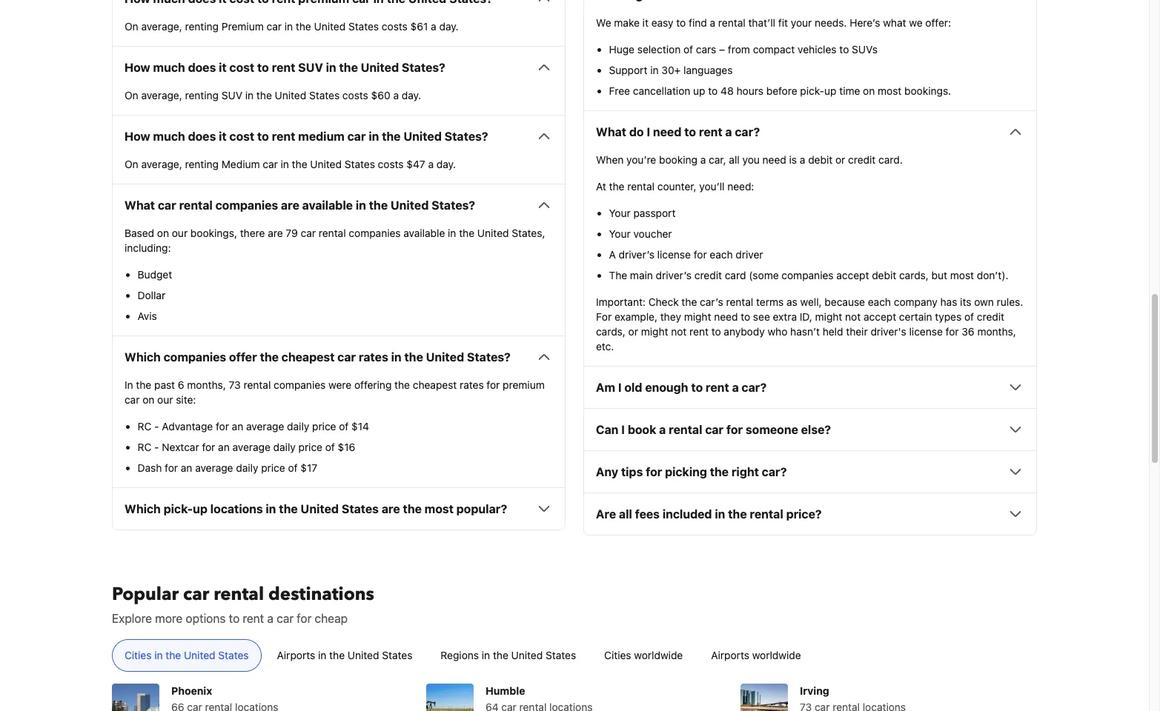 Task type: describe. For each thing, give the bounding box(es) containing it.
cheap car rental in phoenix image
[[112, 685, 159, 712]]

car down 'destinations'
[[277, 613, 294, 626]]

of left $17
[[288, 462, 298, 475]]

to left "anybody"
[[712, 326, 721, 338]]

to left find
[[677, 17, 686, 29]]

months, inside important: check the car's rental terms as well, because each company has its own rules. for example, they might need to see extra id, might not accept certain types of credit cards, or might not rent to anybody who hasn't held their driver's license for 36 months, etc.
[[978, 326, 1017, 338]]

1 vertical spatial credit
[[695, 269, 722, 282]]

0 horizontal spatial each
[[710, 249, 733, 261]]

airports worldwide
[[711, 650, 801, 662]]

a right $47
[[428, 158, 434, 171]]

1 horizontal spatial might
[[684, 311, 711, 324]]

id,
[[800, 311, 813, 324]]

to left suvs
[[840, 43, 849, 56]]

pick- inside dropdown button
[[164, 503, 193, 516]]

states down how much does it cost to rent medium car in the united states? dropdown button
[[345, 158, 375, 171]]

hours
[[737, 85, 764, 97]]

airports in the united states
[[277, 650, 413, 662]]

are inside dropdown button
[[281, 199, 299, 212]]

offer
[[229, 351, 257, 364]]

are all fees included in the rental price?
[[596, 508, 822, 521]]

medium
[[298, 130, 345, 143]]

of left $16
[[325, 441, 335, 454]]

popular car rental destinations explore more options to rent a car for cheap
[[112, 583, 374, 626]]

day. for $47
[[437, 158, 456, 171]]

0 vertical spatial it
[[643, 17, 649, 29]]

because
[[825, 296, 865, 309]]

renting for how much does it cost to rent suv in the united states?
[[185, 89, 219, 102]]

car right premium on the top
[[267, 20, 282, 33]]

as
[[787, 296, 798, 309]]

humble link
[[426, 673, 650, 712]]

past
[[154, 379, 175, 392]]

the
[[609, 269, 627, 282]]

daily for $14
[[287, 421, 309, 433]]

rental left price?
[[750, 508, 784, 521]]

its
[[960, 296, 972, 309]]

cities worldwide
[[604, 650, 683, 662]]

important: check the car's rental terms as well, because each company has its own rules. for example, they might need to see extra id, might not accept certain types of credit cards, or might not rent to anybody who hasn't held their driver's license for 36 months, etc.
[[596, 296, 1023, 353]]

a up car, at the top right of the page
[[726, 126, 732, 139]]

up for free cancellation up to 48 hours before pick-up time on most bookings.
[[693, 85, 706, 97]]

it for how much does it cost to rent suv in the united states?
[[219, 61, 227, 74]]

2 vertical spatial price
[[261, 462, 285, 475]]

car up options
[[183, 583, 209, 608]]

bookings.
[[905, 85, 951, 97]]

there
[[240, 227, 265, 240]]

anybody
[[724, 326, 765, 338]]

when you're booking a car, all you need is a debit or credit card.
[[596, 154, 903, 166]]

–
[[719, 43, 725, 56]]

0 vertical spatial or
[[836, 154, 846, 166]]

how much does it cost to rent suv in the united states? button
[[125, 59, 553, 77]]

license inside important: check the car's rental terms as well, because each company has its own rules. for example, they might need to see extra id, might not accept certain types of credit cards, or might not rent to anybody who hasn't held their driver's license for 36 months, etc.
[[910, 326, 943, 338]]

a right book
[[659, 424, 666, 437]]

1 vertical spatial costs
[[343, 89, 368, 102]]

a right find
[[710, 17, 716, 29]]

offer:
[[926, 17, 951, 29]]

1 average, from the top
[[141, 20, 182, 33]]

can i book a rental car for someone else? button
[[596, 421, 1025, 439]]

0 vertical spatial pick-
[[800, 85, 825, 97]]

0 vertical spatial credit
[[848, 154, 876, 166]]

companies inside in the past 6 months, 73 rental companies were offering the cheapest rates for premium car on our site:
[[274, 379, 326, 392]]

day. for $61
[[439, 20, 459, 33]]

cards, inside important: check the car's rental terms as well, because each company has its own rules. for example, they might need to see extra id, might not accept certain types of credit cards, or might not rent to anybody who hasn't held their driver's license for 36 months, etc.
[[596, 326, 626, 338]]

costs for $61
[[382, 20, 408, 33]]

your for your voucher
[[609, 228, 631, 240]]

dollar
[[138, 289, 165, 302]]

rental inside dropdown button
[[179, 199, 213, 212]]

accept inside important: check the car's rental terms as well, because each company has its own rules. for example, they might need to see extra id, might not accept certain types of credit cards, or might not rent to anybody who hasn't held their driver's license for 36 months, etc.
[[864, 311, 897, 324]]

am
[[596, 381, 615, 395]]

states inside regions in the united states button
[[546, 650, 576, 662]]

see
[[753, 311, 770, 324]]

rental inside in the past 6 months, 73 rental companies were offering the cheapest rates for premium car on our site:
[[244, 379, 271, 392]]

2 horizontal spatial might
[[815, 311, 843, 324]]

car inside based on our bookings, there are 79 car rental companies available in the united states, including:
[[301, 227, 316, 240]]

on inside in the past 6 months, 73 rental companies were offering the cheapest rates for premium car on our site:
[[143, 394, 155, 407]]

car up were on the left of page
[[338, 351, 356, 364]]

car right the medium
[[348, 130, 366, 143]]

car up the any tips for picking the right car?
[[705, 424, 724, 437]]

for inside important: check the car's rental terms as well, because each company has its own rules. for example, they might need to see extra id, might not accept certain types of credit cards, or might not rent to anybody who hasn't held their driver's license for 36 months, etc.
[[946, 326, 959, 338]]

airports for airports in the united states
[[277, 650, 315, 662]]

car? for what do i need to rent a car?
[[735, 126, 760, 139]]

- for nextcar
[[154, 441, 159, 454]]

companies inside based on our bookings, there are 79 car rental companies available in the united states, including:
[[349, 227, 401, 240]]

to inside am i old enough to rent a car? dropdown button
[[691, 381, 703, 395]]

a
[[609, 249, 616, 261]]

30+
[[662, 64, 681, 77]]

$60
[[371, 89, 391, 102]]

regions in the united states button
[[428, 640, 589, 673]]

needs.
[[815, 17, 847, 29]]

driver's
[[871, 326, 907, 338]]

in inside dropdown button
[[356, 199, 366, 212]]

is
[[789, 154, 797, 166]]

most for on
[[878, 85, 902, 97]]

for up rc - nextcar for an average daily price of $16
[[216, 421, 229, 433]]

rental down you're
[[628, 180, 655, 193]]

compact
[[753, 43, 795, 56]]

how for how much does it cost to rent medium car in the united states?
[[125, 130, 150, 143]]

does for how much does it cost to rent suv in the united states?
[[188, 61, 216, 74]]

companies up well, on the top right of page
[[782, 269, 834, 282]]

of left cars
[[684, 43, 693, 56]]

rent up on average, renting medium car in the united states costs $47 a day.
[[272, 130, 295, 143]]

on for how much does it cost to rent medium car in the united states?
[[125, 158, 138, 171]]

how for how much does it cost to rent suv in the united states?
[[125, 61, 150, 74]]

2 horizontal spatial need
[[763, 154, 787, 166]]

states? inside dropdown button
[[432, 199, 475, 212]]

rc - nextcar for an average daily price of $16
[[138, 441, 355, 454]]

i inside what do i need to rent a car? dropdown button
[[647, 126, 650, 139]]

73
[[229, 379, 241, 392]]

driver
[[736, 249, 763, 261]]

time
[[840, 85, 860, 97]]

0 horizontal spatial not
[[671, 326, 687, 338]]

need:
[[728, 180, 754, 193]]

united inside based on our bookings, there are 79 car rental companies available in the united states, including:
[[477, 227, 509, 240]]

in the past 6 months, 73 rental companies were offering the cheapest rates for premium car on our site:
[[125, 379, 545, 407]]

0 horizontal spatial might
[[641, 326, 668, 338]]

to inside how much does it cost to rent medium car in the united states? dropdown button
[[257, 130, 269, 143]]

don't).
[[977, 269, 1009, 282]]

states inside airports in the united states button
[[382, 650, 413, 662]]

1 on from the top
[[125, 20, 138, 33]]

car right medium
[[263, 158, 278, 171]]

2 vertical spatial an
[[181, 462, 192, 475]]

costs for $47
[[378, 158, 404, 171]]

need inside dropdown button
[[653, 126, 682, 139]]

certain
[[899, 311, 933, 324]]

need inside important: check the car's rental terms as well, because each company has its own rules. for example, they might need to see extra id, might not accept certain types of credit cards, or might not rent to anybody who hasn't held their driver's license for 36 months, etc.
[[714, 311, 738, 324]]

rates inside in the past 6 months, 73 rental companies were offering the cheapest rates for premium car on our site:
[[460, 379, 484, 392]]

the main driver's credit card (some companies accept debit cards, but most don't).
[[609, 269, 1009, 282]]

48
[[721, 85, 734, 97]]

cost for suv
[[230, 61, 254, 74]]

own
[[975, 296, 994, 309]]

fit
[[778, 17, 788, 29]]

am i old enough to rent a car? button
[[596, 379, 1025, 397]]

which companies offer the cheapest car rates  in the united states?
[[125, 351, 511, 364]]

1 vertical spatial day.
[[402, 89, 421, 102]]

destinations
[[268, 583, 374, 608]]

for up car's
[[694, 249, 707, 261]]

on for how much does it cost to rent suv in the united states?
[[125, 89, 138, 102]]

0 vertical spatial on
[[863, 85, 875, 97]]

rent inside important: check the car's rental terms as well, because each company has its own rules. for example, they might need to see extra id, might not accept certain types of credit cards, or might not rent to anybody who hasn't held their driver's license for 36 months, etc.
[[690, 326, 709, 338]]

a left car, at the top right of the page
[[701, 154, 706, 166]]

offering
[[354, 379, 392, 392]]

or inside important: check the car's rental terms as well, because each company has its own rules. for example, they might need to see extra id, might not accept certain types of credit cards, or might not rent to anybody who hasn't held their driver's license for 36 months, etc.
[[629, 326, 638, 338]]

2 vertical spatial car?
[[762, 466, 787, 479]]

nextcar
[[162, 441, 199, 454]]

1 horizontal spatial driver's
[[656, 269, 692, 282]]

0 vertical spatial accept
[[837, 269, 869, 282]]

united inside dropdown button
[[391, 199, 429, 212]]

car,
[[709, 154, 726, 166]]

- for advantage
[[154, 421, 159, 433]]

months, inside in the past 6 months, 73 rental companies were offering the cheapest rates for premium car on our site:
[[187, 379, 226, 392]]

based on our bookings, there are 79 car rental companies available in the united states, including:
[[125, 227, 545, 255]]

rent up can i book a rental car for someone else?
[[706, 381, 729, 395]]

tab list containing cities in the united states
[[100, 640, 1049, 674]]

well,
[[801, 296, 822, 309]]

am i old enough to rent a car?
[[596, 381, 767, 395]]

for inside popular car rental destinations explore more options to rent a car for cheap
[[297, 613, 312, 626]]

rc for rc - nextcar for an average daily price of $16
[[138, 441, 152, 454]]

based
[[125, 227, 154, 240]]

cities for cities worldwide
[[604, 650, 631, 662]]

what
[[883, 17, 907, 29]]

rental inside important: check the car's rental terms as well, because each company has its own rules. for example, they might need to see extra id, might not accept certain types of credit cards, or might not rent to anybody who hasn't held their driver's license for 36 months, etc.
[[726, 296, 754, 309]]

does for how much does it cost to rent medium car in the united states?
[[188, 130, 216, 143]]

a up can i book a rental car for someone else?
[[732, 381, 739, 395]]

1 horizontal spatial cards,
[[899, 269, 929, 282]]

available inside based on our bookings, there are 79 car rental companies available in the united states, including:
[[404, 227, 445, 240]]

to inside what do i need to rent a car? dropdown button
[[685, 126, 696, 139]]

rental up from
[[718, 17, 746, 29]]

which pick-up locations in the united states are the most popular?
[[125, 503, 507, 516]]

suvs
[[852, 43, 878, 56]]

your for your passport
[[609, 207, 631, 220]]

your voucher
[[609, 228, 672, 240]]

2 vertical spatial daily
[[236, 462, 258, 475]]

airports worldwide button
[[699, 640, 814, 673]]

0 horizontal spatial driver's
[[619, 249, 655, 261]]

(some
[[749, 269, 779, 282]]

vehicles
[[798, 43, 837, 56]]

example,
[[615, 311, 658, 324]]

including:
[[125, 242, 171, 255]]

else?
[[801, 424, 831, 437]]

companies inside dropdown button
[[164, 351, 226, 364]]

are inside based on our bookings, there are 79 car rental companies available in the united states, including:
[[268, 227, 283, 240]]

airports in the united states button
[[264, 640, 425, 673]]

make
[[614, 17, 640, 29]]

price for $14
[[312, 421, 336, 433]]

on average, renting premium car in the united states costs $61 a day.
[[125, 20, 459, 33]]

medium
[[222, 158, 260, 171]]

explore
[[112, 613, 152, 626]]

how much does it cost to rent medium car in the united states?
[[125, 130, 488, 143]]

for up dash for an average daily price of $17
[[202, 441, 215, 454]]

for left someone
[[727, 424, 743, 437]]

cost for medium
[[230, 130, 254, 143]]

rent up on average, renting suv in the united states costs $60 a day.
[[272, 61, 295, 74]]

2 vertical spatial average
[[195, 462, 233, 475]]

languages
[[684, 64, 733, 77]]

our inside based on our bookings, there are 79 car rental companies available in the united states, including:
[[172, 227, 188, 240]]

i for book
[[622, 424, 625, 437]]

a driver's license for each driver
[[609, 249, 763, 261]]

huge selection of cars – from compact vehicles to suvs
[[609, 43, 878, 56]]

79
[[286, 227, 298, 240]]

are all fees included in the rental price? button
[[596, 506, 1025, 524]]

of left the $14
[[339, 421, 349, 433]]

rates inside dropdown button
[[359, 351, 388, 364]]

can i book a rental car for someone else?
[[596, 424, 831, 437]]

for inside in the past 6 months, 73 rental companies were offering the cheapest rates for premium car on our site:
[[487, 379, 500, 392]]

0 vertical spatial debit
[[808, 154, 833, 166]]

what car rental companies are available in the united states?
[[125, 199, 475, 212]]

site:
[[176, 394, 196, 407]]

1 horizontal spatial not
[[845, 311, 861, 324]]

how much does it cost to rent medium car in the united states? button
[[125, 128, 553, 146]]

rc for rc - advantage for an average daily price of $14
[[138, 421, 152, 433]]

a inside popular car rental destinations explore more options to rent a car for cheap
[[267, 613, 274, 626]]



Task type: vqa. For each thing, say whether or not it's contained in the screenshot.
In the past 6 months, 73 rental companies were offering the cheapest rates for premium car on our site: on the left of the page
yes



Task type: locate. For each thing, give the bounding box(es) containing it.
on right the time
[[863, 85, 875, 97]]

airports for airports worldwide
[[711, 650, 750, 662]]

3 renting from the top
[[185, 158, 219, 171]]

all inside dropdown button
[[619, 508, 632, 521]]

1 worldwide from the left
[[634, 650, 683, 662]]

2 renting from the top
[[185, 89, 219, 102]]

1 cities from the left
[[125, 650, 152, 662]]

or
[[836, 154, 846, 166], [629, 326, 638, 338]]

0 vertical spatial costs
[[382, 20, 408, 33]]

2 on from the top
[[125, 89, 138, 102]]

popular?
[[457, 503, 507, 516]]

2 horizontal spatial credit
[[977, 311, 1005, 324]]

costs left $60 on the left of page
[[343, 89, 368, 102]]

what for what do i need to rent a car?
[[596, 126, 627, 139]]

1 vertical spatial most
[[951, 269, 974, 282]]

i left old
[[618, 381, 622, 395]]

3 on from the top
[[125, 158, 138, 171]]

from
[[728, 43, 750, 56]]

1 vertical spatial i
[[618, 381, 622, 395]]

we
[[596, 17, 611, 29]]

0 vertical spatial cards,
[[899, 269, 929, 282]]

day. right the $61
[[439, 20, 459, 33]]

1 vertical spatial driver's
[[656, 269, 692, 282]]

1 vertical spatial does
[[188, 130, 216, 143]]

2 - from the top
[[154, 441, 159, 454]]

average, for how much does it cost to rent medium car in the united states?
[[141, 158, 182, 171]]

0 horizontal spatial cities
[[125, 650, 152, 662]]

what left the do
[[596, 126, 627, 139]]

which down dash
[[125, 503, 161, 516]]

1 vertical spatial average,
[[141, 89, 182, 102]]

2 horizontal spatial most
[[951, 269, 974, 282]]

for right dash
[[165, 462, 178, 475]]

an
[[232, 421, 243, 433], [218, 441, 230, 454], [181, 462, 192, 475]]

it for how much does it cost to rent medium car in the united states?
[[219, 130, 227, 143]]

1 vertical spatial which
[[125, 503, 161, 516]]

day. right $47
[[437, 158, 456, 171]]

to inside how much does it cost to rent suv in the united states? dropdown button
[[257, 61, 269, 74]]

1 horizontal spatial an
[[218, 441, 230, 454]]

states down $16
[[342, 503, 379, 516]]

states,
[[512, 227, 545, 240]]

- left advantage
[[154, 421, 159, 433]]

2 much from the top
[[153, 130, 185, 143]]

their
[[846, 326, 868, 338]]

rc - advantage for an average daily price of $14
[[138, 421, 369, 433]]

an up dash for an average daily price of $17
[[218, 441, 230, 454]]

we
[[909, 17, 923, 29]]

a right the $61
[[431, 20, 437, 33]]

that'll
[[749, 17, 776, 29]]

1 does from the top
[[188, 61, 216, 74]]

driver's down "a driver's license for each driver"
[[656, 269, 692, 282]]

it down premium on the top
[[219, 61, 227, 74]]

0 horizontal spatial credit
[[695, 269, 722, 282]]

rental right 73
[[244, 379, 271, 392]]

an for nextcar
[[218, 441, 230, 454]]

i for old
[[618, 381, 622, 395]]

1 vertical spatial rates
[[460, 379, 484, 392]]

2 average, from the top
[[141, 89, 182, 102]]

what inside dropdown button
[[596, 126, 627, 139]]

1 horizontal spatial debit
[[872, 269, 897, 282]]

1 horizontal spatial suv
[[298, 61, 323, 74]]

might up held
[[815, 311, 843, 324]]

at
[[596, 180, 606, 193]]

2 cost from the top
[[230, 130, 254, 143]]

1 horizontal spatial need
[[714, 311, 738, 324]]

most for but
[[951, 269, 974, 282]]

0 vertical spatial what
[[596, 126, 627, 139]]

1 vertical spatial -
[[154, 441, 159, 454]]

car inside in the past 6 months, 73 rental companies were offering the cheapest rates for premium car on our site:
[[125, 394, 140, 407]]

1 horizontal spatial cities
[[604, 650, 631, 662]]

states up the phoenix link on the left bottom of page
[[218, 650, 249, 662]]

are inside dropdown button
[[382, 503, 400, 516]]

up inside which pick-up locations in the united states are the most popular? dropdown button
[[193, 503, 208, 516]]

states inside which pick-up locations in the united states are the most popular? dropdown button
[[342, 503, 379, 516]]

to up "anybody"
[[741, 311, 751, 324]]

which up in
[[125, 351, 161, 364]]

price down in the past 6 months, 73 rental companies were offering the cheapest rates for premium car on our site:
[[312, 421, 336, 433]]

companies up there
[[216, 199, 278, 212]]

need up booking
[[653, 126, 682, 139]]

in inside based on our bookings, there are 79 car rental companies available in the united states, including:
[[448, 227, 456, 240]]

1 vertical spatial how
[[125, 130, 150, 143]]

important:
[[596, 296, 646, 309]]

rent inside popular car rental destinations explore more options to rent a car for cheap
[[243, 613, 264, 626]]

months, right 36
[[978, 326, 1017, 338]]

0 horizontal spatial cards,
[[596, 326, 626, 338]]

the inside dropdown button
[[369, 199, 388, 212]]

rental up 'see' at top
[[726, 296, 754, 309]]

0 vertical spatial -
[[154, 421, 159, 433]]

rental up picking
[[669, 424, 703, 437]]

what do i need to rent a car?
[[596, 126, 760, 139]]

i inside can i book a rental car for someone else? dropdown button
[[622, 424, 625, 437]]

not
[[845, 311, 861, 324], [671, 326, 687, 338]]

1 horizontal spatial pick-
[[800, 85, 825, 97]]

-
[[154, 421, 159, 433], [154, 441, 159, 454]]

company
[[894, 296, 938, 309]]

or down example,
[[629, 326, 638, 338]]

who
[[768, 326, 788, 338]]

car down in
[[125, 394, 140, 407]]

airports inside button
[[711, 650, 750, 662]]

accept up because
[[837, 269, 869, 282]]

0 horizontal spatial need
[[653, 126, 682, 139]]

price down rc - nextcar for an average daily price of $16
[[261, 462, 285, 475]]

might down car's
[[684, 311, 711, 324]]

are
[[281, 199, 299, 212], [268, 227, 283, 240], [382, 503, 400, 516]]

1 vertical spatial debit
[[872, 269, 897, 282]]

daily for $16
[[273, 441, 296, 454]]

1 vertical spatial each
[[868, 296, 891, 309]]

car's
[[700, 296, 724, 309]]

1 renting from the top
[[185, 20, 219, 33]]

card.
[[879, 154, 903, 166]]

for down types
[[946, 326, 959, 338]]

airports inside button
[[277, 650, 315, 662]]

worldwide
[[634, 650, 683, 662], [752, 650, 801, 662]]

your up "your voucher"
[[609, 207, 631, 220]]

months,
[[978, 326, 1017, 338], [187, 379, 226, 392]]

a right is
[[800, 154, 806, 166]]

any tips for picking the right car? button
[[596, 464, 1025, 481]]

3 average, from the top
[[141, 158, 182, 171]]

1 horizontal spatial months,
[[978, 326, 1017, 338]]

much for how much does it cost to rent suv in the united states?
[[153, 61, 185, 74]]

0 horizontal spatial license
[[657, 249, 691, 261]]

up left locations
[[193, 503, 208, 516]]

a right $60 on the left of page
[[393, 89, 399, 102]]

1 how from the top
[[125, 61, 150, 74]]

car
[[267, 20, 282, 33], [348, 130, 366, 143], [263, 158, 278, 171], [158, 199, 176, 212], [301, 227, 316, 240], [338, 351, 356, 364], [125, 394, 140, 407], [705, 424, 724, 437], [183, 583, 209, 608], [277, 613, 294, 626]]

or down what do i need to rent a car? dropdown button
[[836, 154, 846, 166]]

for
[[694, 249, 707, 261], [946, 326, 959, 338], [487, 379, 500, 392], [216, 421, 229, 433], [727, 424, 743, 437], [202, 441, 215, 454], [165, 462, 178, 475], [646, 466, 662, 479], [297, 613, 312, 626]]

1 which from the top
[[125, 351, 161, 364]]

to inside popular car rental destinations explore more options to rent a car for cheap
[[229, 613, 240, 626]]

2 airports from the left
[[711, 650, 750, 662]]

2 horizontal spatial up
[[825, 85, 837, 97]]

1 vertical spatial on
[[157, 227, 169, 240]]

what for what car rental companies are available in the united states?
[[125, 199, 155, 212]]

license down voucher on the right top of page
[[657, 249, 691, 261]]

not up their
[[845, 311, 861, 324]]

0 vertical spatial renting
[[185, 20, 219, 33]]

up down languages
[[693, 85, 706, 97]]

1 horizontal spatial license
[[910, 326, 943, 338]]

tab list
[[100, 640, 1049, 674]]

1 vertical spatial daily
[[273, 441, 296, 454]]

2 vertical spatial renting
[[185, 158, 219, 171]]

0 vertical spatial are
[[281, 199, 299, 212]]

0 horizontal spatial debit
[[808, 154, 833, 166]]

cities inside "button"
[[604, 650, 631, 662]]

0 horizontal spatial all
[[619, 508, 632, 521]]

available inside dropdown button
[[302, 199, 353, 212]]

0 horizontal spatial an
[[181, 462, 192, 475]]

rental inside popular car rental destinations explore more options to rent a car for cheap
[[214, 583, 264, 608]]

available down $47
[[404, 227, 445, 240]]

phoenix
[[171, 685, 212, 698]]

0 horizontal spatial what
[[125, 199, 155, 212]]

1 horizontal spatial credit
[[848, 154, 876, 166]]

worldwide for cities worldwide
[[634, 650, 683, 662]]

before
[[767, 85, 798, 97]]

1 horizontal spatial or
[[836, 154, 846, 166]]

suv down 'on average, renting premium car in the united states costs $61 a day.'
[[298, 61, 323, 74]]

1 horizontal spatial up
[[693, 85, 706, 97]]

rental up options
[[214, 583, 264, 608]]

cost up medium
[[230, 130, 254, 143]]

1 vertical spatial rc
[[138, 441, 152, 454]]

cities inside button
[[125, 650, 152, 662]]

1 horizontal spatial all
[[729, 154, 740, 166]]

does
[[188, 61, 216, 74], [188, 130, 216, 143]]

1 vertical spatial available
[[404, 227, 445, 240]]

rental inside based on our bookings, there are 79 car rental companies available in the united states, including:
[[319, 227, 346, 240]]

of inside important: check the car's rental terms as well, because each company has its own rules. for example, they might need to see extra id, might not accept certain types of credit cards, or might not rent to anybody who hasn't held their driver's license for 36 months, etc.
[[965, 311, 974, 324]]

irving
[[800, 685, 830, 698]]

your up a
[[609, 228, 631, 240]]

1 horizontal spatial cheapest
[[413, 379, 457, 392]]

to left 48 on the right top of page
[[708, 85, 718, 97]]

0 vertical spatial price
[[312, 421, 336, 433]]

suv
[[298, 61, 323, 74], [222, 89, 243, 102]]

states down how much does it cost to rent suv in the united states? dropdown button at the left of page
[[309, 89, 340, 102]]

worldwide for airports worldwide
[[752, 650, 801, 662]]

to
[[677, 17, 686, 29], [840, 43, 849, 56], [257, 61, 269, 74], [708, 85, 718, 97], [685, 126, 696, 139], [257, 130, 269, 143], [741, 311, 751, 324], [712, 326, 721, 338], [691, 381, 703, 395], [229, 613, 240, 626]]

up for which pick-up locations in the united states are the most popular?
[[193, 503, 208, 516]]

2 vertical spatial credit
[[977, 311, 1005, 324]]

on inside based on our bookings, there are 79 car rental companies available in the united states, including:
[[157, 227, 169, 240]]

average down rc - advantage for an average daily price of $14
[[232, 441, 271, 454]]

1 vertical spatial your
[[609, 228, 631, 240]]

free
[[609, 85, 630, 97]]

for right tips
[[646, 466, 662, 479]]

rc
[[138, 421, 152, 433], [138, 441, 152, 454]]

2 vertical spatial are
[[382, 503, 400, 516]]

worldwide inside "button"
[[634, 650, 683, 662]]

0 vertical spatial does
[[188, 61, 216, 74]]

which for which pick-up locations in the united states are the most popular?
[[125, 503, 161, 516]]

0 vertical spatial suv
[[298, 61, 323, 74]]

2 vertical spatial on
[[143, 394, 155, 407]]

suv inside dropdown button
[[298, 61, 323, 74]]

2 worldwide from the left
[[752, 650, 801, 662]]

cost
[[230, 61, 254, 74], [230, 130, 254, 143]]

2 which from the top
[[125, 503, 161, 516]]

up
[[693, 85, 706, 97], [825, 85, 837, 97], [193, 503, 208, 516]]

cheap car rental in humble image
[[426, 685, 474, 712]]

credit inside important: check the car's rental terms as well, because each company has its own rules. for example, they might need to see extra id, might not accept certain types of credit cards, or might not rent to anybody who hasn't held their driver's license for 36 months, etc.
[[977, 311, 1005, 324]]

2 how from the top
[[125, 130, 150, 143]]

need
[[653, 126, 682, 139], [763, 154, 787, 166], [714, 311, 738, 324]]

2 vertical spatial most
[[425, 503, 454, 516]]

1 vertical spatial on
[[125, 89, 138, 102]]

rent up car, at the top right of the page
[[699, 126, 723, 139]]

cards, up etc.
[[596, 326, 626, 338]]

2 cities from the left
[[604, 650, 631, 662]]

accept up the driver's
[[864, 311, 897, 324]]

irving link
[[741, 673, 968, 712]]

0 vertical spatial license
[[657, 249, 691, 261]]

1 much from the top
[[153, 61, 185, 74]]

0 vertical spatial how
[[125, 61, 150, 74]]

accept
[[837, 269, 869, 282], [864, 311, 897, 324]]

main
[[630, 269, 653, 282]]

1 vertical spatial average
[[232, 441, 271, 454]]

cheapest up were on the left of page
[[282, 351, 335, 364]]

fees
[[635, 508, 660, 521]]

2 rc from the top
[[138, 441, 152, 454]]

but
[[932, 269, 948, 282]]

credit down own
[[977, 311, 1005, 324]]

dash for an average daily price of $17
[[138, 462, 317, 475]]

much for how much does it cost to rent medium car in the united states?
[[153, 130, 185, 143]]

1 vertical spatial it
[[219, 61, 227, 74]]

counter,
[[658, 180, 697, 193]]

0 vertical spatial i
[[647, 126, 650, 139]]

to up on average, renting suv in the united states costs $60 a day.
[[257, 61, 269, 74]]

day. right $60 on the left of page
[[402, 89, 421, 102]]

credit left card.
[[848, 154, 876, 166]]

costs
[[382, 20, 408, 33], [343, 89, 368, 102], [378, 158, 404, 171]]

car? up someone
[[742, 381, 767, 395]]

$16
[[338, 441, 355, 454]]

your
[[791, 17, 812, 29]]

when
[[596, 154, 624, 166]]

1 horizontal spatial rates
[[460, 379, 484, 392]]

states up how much does it cost to rent suv in the united states? dropdown button at the left of page
[[348, 20, 379, 33]]

1 cost from the top
[[230, 61, 254, 74]]

which for which companies offer the cheapest car rates  in the united states?
[[125, 351, 161, 364]]

pick- left locations
[[164, 503, 193, 516]]

driver's down "your voucher"
[[619, 249, 655, 261]]

car? for am i old enough to rent a car?
[[742, 381, 767, 395]]

0 vertical spatial much
[[153, 61, 185, 74]]

2 does from the top
[[188, 130, 216, 143]]

cities for cities in the united states
[[125, 650, 152, 662]]

right
[[732, 466, 759, 479]]

0 horizontal spatial suv
[[222, 89, 243, 102]]

your passport
[[609, 207, 676, 220]]

0 vertical spatial car?
[[735, 126, 760, 139]]

1 horizontal spatial most
[[878, 85, 902, 97]]

a
[[710, 17, 716, 29], [431, 20, 437, 33], [393, 89, 399, 102], [726, 126, 732, 139], [701, 154, 706, 166], [800, 154, 806, 166], [428, 158, 434, 171], [732, 381, 739, 395], [659, 424, 666, 437], [267, 613, 274, 626]]

i right the do
[[647, 126, 650, 139]]

1 your from the top
[[609, 207, 631, 220]]

on average, renting suv in the united states costs $60 a day.
[[125, 89, 421, 102]]

regions
[[441, 650, 479, 662]]

0 horizontal spatial pick-
[[164, 503, 193, 516]]

cheap car rental in irving image
[[741, 685, 788, 712]]

on up including:
[[157, 227, 169, 240]]

the inside important: check the car's rental terms as well, because each company has its own rules. for example, they might need to see extra id, might not accept certain types of credit cards, or might not rent to anybody who hasn't held their driver's license for 36 months, etc.
[[682, 296, 697, 309]]

0 horizontal spatial worldwide
[[634, 650, 683, 662]]

suv down how much does it cost to rent suv in the united states?
[[222, 89, 243, 102]]

2 your from the top
[[609, 228, 631, 240]]

book
[[628, 424, 657, 437]]

each inside important: check the car's rental terms as well, because each company has its own rules. for example, they might need to see extra id, might not accept certain types of credit cards, or might not rent to anybody who hasn't held their driver's license for 36 months, etc.
[[868, 296, 891, 309]]

0 horizontal spatial most
[[425, 503, 454, 516]]

cancellation
[[633, 85, 691, 97]]

rental up bookings,
[[179, 199, 213, 212]]

0 vertical spatial our
[[172, 227, 188, 240]]

2 vertical spatial on
[[125, 158, 138, 171]]

to up medium
[[257, 130, 269, 143]]

card
[[725, 269, 746, 282]]

cheapest inside in the past 6 months, 73 rental companies were offering the cheapest rates for premium car on our site:
[[413, 379, 457, 392]]

1 rc from the top
[[138, 421, 152, 433]]

i right can
[[622, 424, 625, 437]]

popular
[[112, 583, 179, 608]]

what
[[596, 126, 627, 139], [125, 199, 155, 212]]

up left the time
[[825, 85, 837, 97]]

companies
[[216, 199, 278, 212], [349, 227, 401, 240], [782, 269, 834, 282], [164, 351, 226, 364], [274, 379, 326, 392]]

1 vertical spatial cards,
[[596, 326, 626, 338]]

regions in the united states
[[441, 650, 576, 662]]

the inside based on our bookings, there are 79 car rental companies available in the united states, including:
[[459, 227, 475, 240]]

0 vertical spatial on
[[125, 20, 138, 33]]

car inside dropdown button
[[158, 199, 176, 212]]

0 vertical spatial available
[[302, 199, 353, 212]]

support
[[609, 64, 648, 77]]

our inside in the past 6 months, 73 rental companies were offering the cheapest rates for premium car on our site:
[[157, 394, 173, 407]]

terms
[[756, 296, 784, 309]]

for left premium on the left bottom of the page
[[487, 379, 500, 392]]

states up humble 'link'
[[546, 650, 576, 662]]

0 horizontal spatial rates
[[359, 351, 388, 364]]

1 horizontal spatial airports
[[711, 650, 750, 662]]

cheapest inside dropdown button
[[282, 351, 335, 364]]

a down 'destinations'
[[267, 613, 274, 626]]

0 vertical spatial need
[[653, 126, 682, 139]]

need left is
[[763, 154, 787, 166]]

daily down rc - advantage for an average daily price of $14
[[273, 441, 296, 454]]

it
[[643, 17, 649, 29], [219, 61, 227, 74], [219, 130, 227, 143]]

to right options
[[229, 613, 240, 626]]

1 vertical spatial need
[[763, 154, 787, 166]]

booking
[[659, 154, 698, 166]]

1 airports from the left
[[277, 650, 315, 662]]

price up $17
[[299, 441, 323, 454]]

$61
[[410, 20, 428, 33]]

worldwide inside button
[[752, 650, 801, 662]]

most inside dropdown button
[[425, 503, 454, 516]]

0 horizontal spatial cheapest
[[282, 351, 335, 364]]

renting for how much does it cost to rent medium car in the united states?
[[185, 158, 219, 171]]

support in 30+ languages
[[609, 64, 733, 77]]

average for nextcar
[[232, 441, 271, 454]]

companies down what car rental companies are available in the united states? dropdown button
[[349, 227, 401, 240]]

all right are
[[619, 508, 632, 521]]

were
[[329, 379, 352, 392]]

an down nextcar
[[181, 462, 192, 475]]

locations
[[210, 503, 263, 516]]

2 horizontal spatial an
[[232, 421, 243, 433]]

available
[[302, 199, 353, 212], [404, 227, 445, 240]]

someone
[[746, 424, 799, 437]]

0 vertical spatial which
[[125, 351, 161, 364]]

1 vertical spatial our
[[157, 394, 173, 407]]

states inside "cities in the united states" button
[[218, 650, 249, 662]]

companies inside dropdown button
[[216, 199, 278, 212]]

at the rental counter, you'll need:
[[596, 180, 754, 193]]

huge
[[609, 43, 635, 56]]

average for advantage
[[246, 421, 284, 433]]

an for advantage
[[232, 421, 243, 433]]

our down past
[[157, 394, 173, 407]]

available up based on our bookings, there are 79 car rental companies available in the united states, including:
[[302, 199, 353, 212]]

0 vertical spatial not
[[845, 311, 861, 324]]

1 vertical spatial renting
[[185, 89, 219, 102]]

rent
[[272, 61, 295, 74], [699, 126, 723, 139], [272, 130, 295, 143], [690, 326, 709, 338], [706, 381, 729, 395], [243, 613, 264, 626]]

debit right is
[[808, 154, 833, 166]]

companies down which companies offer the cheapest car rates  in the united states?
[[274, 379, 326, 392]]

what inside dropdown button
[[125, 199, 155, 212]]

- up dash
[[154, 441, 159, 454]]

price for $16
[[299, 441, 323, 454]]

1 - from the top
[[154, 421, 159, 433]]

find
[[689, 17, 707, 29]]

our
[[172, 227, 188, 240], [157, 394, 173, 407]]

companies up the 6
[[164, 351, 226, 364]]

i inside am i old enough to rent a car? dropdown button
[[618, 381, 622, 395]]

2 vertical spatial i
[[622, 424, 625, 437]]

average, for how much does it cost to rent suv in the united states?
[[141, 89, 182, 102]]

1 horizontal spatial worldwide
[[752, 650, 801, 662]]

daily down rc - nextcar for an average daily price of $16
[[236, 462, 258, 475]]

license
[[657, 249, 691, 261], [910, 326, 943, 338]]

daily up $17
[[287, 421, 309, 433]]

1 vertical spatial cheapest
[[413, 379, 457, 392]]



